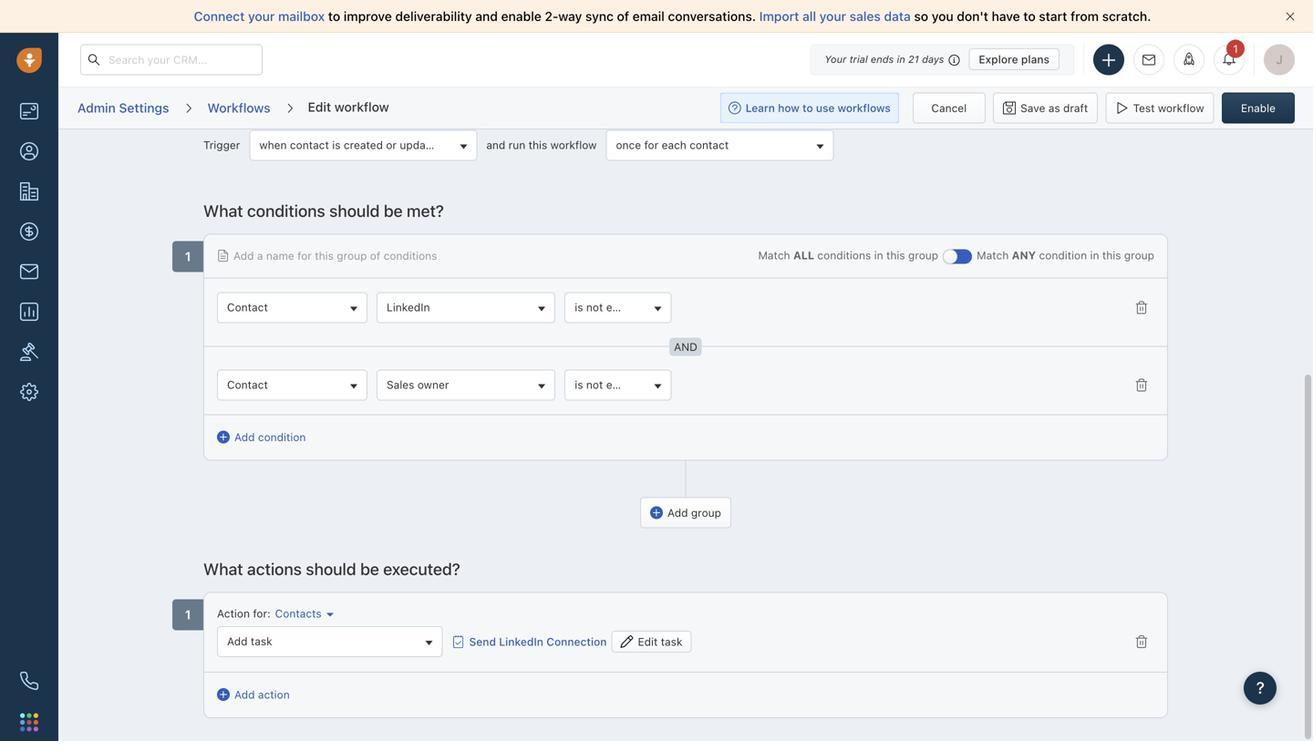 Task type: describe. For each thing, give the bounding box(es) containing it.
send linkedin connection
[[469, 635, 607, 648]]

add condition link
[[217, 429, 306, 445]]

should for conditions
[[329, 201, 380, 221]]

is not empty button for linkedin
[[565, 292, 672, 323]]

a
[[257, 249, 263, 262]]

add condition
[[234, 431, 306, 444]]

this for match any condition in this group
[[1102, 249, 1121, 262]]

plans
[[1021, 53, 1050, 66]]

add for add a name for this group of conditions
[[233, 249, 254, 262]]

executed?
[[383, 560, 460, 579]]

test workflow
[[1133, 102, 1204, 114]]

1 vertical spatial linkedin
[[499, 635, 543, 648]]

be for executed?
[[360, 560, 379, 579]]

your
[[825, 53, 847, 65]]

1 horizontal spatial of
[[617, 9, 629, 24]]

contact inside button
[[690, 139, 729, 151]]

explore plans link
[[969, 48, 1060, 70]]

owner
[[417, 378, 449, 391]]

close image
[[1286, 12, 1295, 21]]

contact button for linkedin
[[217, 292, 367, 323]]

task for add task
[[251, 635, 272, 648]]

is not empty for sales owner
[[575, 378, 638, 391]]

ends
[[871, 53, 894, 65]]

days
[[922, 53, 944, 65]]

your trial ends in 21 days
[[825, 53, 944, 65]]

updated
[[400, 139, 442, 151]]

add action link
[[217, 686, 290, 703]]

all
[[802, 9, 816, 24]]

0 vertical spatial and
[[475, 9, 498, 24]]

test workflow button
[[1106, 93, 1214, 124]]

this for add a name for this group of conditions
[[315, 249, 334, 262]]

1 vertical spatial and
[[486, 139, 505, 151]]

is not empty button for sales owner
[[565, 370, 672, 401]]

is not empty for linkedin
[[575, 301, 638, 314]]

for for each
[[644, 139, 659, 151]]

should for actions
[[306, 560, 356, 579]]

add a name for this group of conditions
[[233, 249, 437, 262]]

sync
[[585, 9, 614, 24]]

in for conditions
[[874, 249, 883, 262]]

enable
[[501, 9, 541, 24]]

enable
[[1241, 102, 1276, 114]]

be for met?
[[384, 201, 403, 221]]

don't
[[957, 9, 988, 24]]

contact button for sales owner
[[217, 370, 367, 401]]

:
[[267, 607, 271, 620]]

2 horizontal spatial conditions
[[817, 249, 871, 262]]

trigger
[[203, 139, 240, 151]]

in for condition
[[1090, 249, 1099, 262]]

phone image
[[20, 672, 38, 690]]

workflows link
[[206, 94, 271, 122]]

when
[[259, 139, 287, 151]]

2 your from the left
[[819, 9, 846, 24]]

match for match any condition in this group
[[977, 249, 1009, 262]]

once for each contact
[[616, 139, 729, 151]]

add task button
[[217, 626, 443, 657]]

cancel button
[[913, 93, 985, 124]]

empty for linkedin
[[606, 301, 638, 314]]

any
[[1012, 249, 1036, 262]]

way
[[558, 9, 582, 24]]

edit workflow
[[308, 99, 389, 114]]

as
[[1048, 102, 1060, 114]]

linkedin button
[[377, 292, 556, 323]]

have
[[992, 9, 1020, 24]]

empty for sales owner
[[606, 378, 638, 391]]

each
[[662, 139, 686, 151]]

connection
[[546, 635, 607, 648]]

or
[[386, 139, 397, 151]]

email
[[632, 9, 665, 24]]

1 your from the left
[[248, 9, 275, 24]]

test
[[1133, 102, 1155, 114]]

run
[[509, 139, 525, 151]]

save
[[1020, 102, 1045, 114]]

is for linkedin
[[575, 301, 583, 314]]

sales
[[850, 9, 881, 24]]

so
[[914, 9, 928, 24]]

action for :
[[217, 607, 271, 620]]

admin settings
[[78, 100, 169, 115]]

settings
[[119, 100, 169, 115]]

action
[[258, 688, 290, 701]]

enable button
[[1222, 93, 1295, 124]]

created
[[344, 139, 383, 151]]

not for linkedin
[[586, 301, 603, 314]]

add for add group
[[667, 507, 688, 519]]

phone element
[[11, 663, 47, 699]]

connect your mailbox link
[[194, 9, 328, 24]]

1 horizontal spatial conditions
[[384, 249, 437, 262]]

save as draft
[[1020, 102, 1088, 114]]

sales
[[387, 378, 414, 391]]

add for add task
[[227, 635, 248, 648]]

edit for edit workflow
[[308, 99, 331, 114]]

add task
[[227, 635, 272, 648]]

and run this workflow
[[486, 139, 597, 151]]

what for what actions should be executed?
[[203, 560, 243, 579]]

in for ends
[[897, 53, 905, 65]]

match any condition in this group
[[977, 249, 1154, 262]]

draft
[[1063, 102, 1088, 114]]

0 vertical spatial condition
[[1039, 249, 1087, 262]]

group for match any condition in this group
[[1124, 249, 1154, 262]]

sales owner button
[[377, 370, 556, 401]]

import all your sales data link
[[759, 9, 914, 24]]

connect your mailbox to improve deliverability and enable 2-way sync of email conversations. import all your sales data so you don't have to start from scratch.
[[194, 9, 1151, 24]]

add group
[[667, 507, 721, 519]]

edit task button
[[611, 631, 692, 653]]



Task type: vqa. For each thing, say whether or not it's contained in the screenshot.
a
yes



Task type: locate. For each thing, give the bounding box(es) containing it.
group
[[908, 249, 938, 262], [1124, 249, 1154, 262], [337, 249, 367, 262], [691, 507, 721, 519]]

contact down the a at top
[[227, 301, 268, 314]]

1 what from the top
[[203, 201, 243, 221]]

1 vertical spatial be
[[360, 560, 379, 579]]

cancel
[[931, 102, 967, 114]]

sales owner
[[387, 378, 449, 391]]

this for match all conditions in this group
[[886, 249, 905, 262]]

match all conditions in this group
[[758, 249, 938, 262]]

trial
[[849, 53, 868, 65]]

0 horizontal spatial linkedin
[[387, 301, 430, 314]]

match left any
[[977, 249, 1009, 262]]

workflow right the test on the top
[[1158, 102, 1204, 114]]

2 contact button from the top
[[217, 370, 367, 401]]

2 contact from the top
[[227, 378, 268, 391]]

2 vertical spatial is
[[575, 378, 583, 391]]

contact up the add condition link
[[227, 378, 268, 391]]

1 contact button from the top
[[217, 292, 367, 323]]

1 vertical spatial not
[[586, 378, 603, 391]]

contacts button
[[271, 606, 334, 622]]

0 vertical spatial is not empty button
[[565, 292, 672, 323]]

2 match from the left
[[977, 249, 1009, 262]]

improve
[[344, 9, 392, 24]]

contact for sales owner
[[227, 378, 268, 391]]

to left start in the right top of the page
[[1023, 9, 1036, 24]]

conditions right all
[[817, 249, 871, 262]]

what conditions should be met?
[[203, 201, 444, 221]]

1 horizontal spatial your
[[819, 9, 846, 24]]

contact
[[227, 301, 268, 314], [227, 378, 268, 391]]

0 vertical spatial for
[[644, 139, 659, 151]]

add for add condition
[[234, 431, 255, 444]]

2 is not empty from the top
[[575, 378, 638, 391]]

edit for edit task
[[638, 635, 658, 648]]

once
[[616, 139, 641, 151]]

1 link
[[1214, 40, 1245, 75]]

workflow for test workflow
[[1158, 102, 1204, 114]]

0 vertical spatial should
[[329, 201, 380, 221]]

from
[[1070, 9, 1099, 24]]

21
[[908, 53, 919, 65]]

you
[[932, 9, 953, 24]]

should up "contacts" 'button'
[[306, 560, 356, 579]]

name
[[266, 249, 294, 262]]

should
[[329, 201, 380, 221], [306, 560, 356, 579]]

is for sales owner
[[575, 378, 583, 391]]

0 horizontal spatial edit
[[308, 99, 331, 114]]

0 horizontal spatial condition
[[258, 431, 306, 444]]

workflow for edit workflow
[[334, 99, 389, 114]]

what for what conditions should be met?
[[203, 201, 243, 221]]

send email image
[[1143, 54, 1155, 66]]

and left run at the left of the page
[[486, 139, 505, 151]]

0 vertical spatial linkedin
[[387, 301, 430, 314]]

conditions up 'name'
[[247, 201, 325, 221]]

contact
[[290, 139, 329, 151], [690, 139, 729, 151]]

match left all
[[758, 249, 790, 262]]

start
[[1039, 9, 1067, 24]]

task
[[251, 635, 272, 648], [661, 635, 682, 648]]

deliverability
[[395, 9, 472, 24]]

explore
[[979, 53, 1018, 66]]

workflow left once
[[550, 139, 597, 151]]

of right sync
[[617, 9, 629, 24]]

0 horizontal spatial workflow
[[334, 99, 389, 114]]

1 vertical spatial is not empty button
[[565, 370, 672, 401]]

in left '21'
[[897, 53, 905, 65]]

workflow up created
[[334, 99, 389, 114]]

send
[[469, 635, 496, 648]]

0 horizontal spatial task
[[251, 635, 272, 648]]

1 vertical spatial what
[[203, 560, 243, 579]]

should up add a name for this group of conditions
[[329, 201, 380, 221]]

0 vertical spatial contact
[[227, 301, 268, 314]]

to
[[328, 9, 340, 24], [1023, 9, 1036, 24]]

1 horizontal spatial condition
[[1039, 249, 1087, 262]]

what
[[203, 201, 243, 221], [203, 560, 243, 579]]

and
[[475, 9, 498, 24], [486, 139, 505, 151]]

2 is not empty button from the top
[[565, 370, 672, 401]]

2 contact from the left
[[690, 139, 729, 151]]

match
[[758, 249, 790, 262], [977, 249, 1009, 262]]

what actions should be executed?
[[203, 560, 460, 579]]

1
[[1233, 42, 1238, 55]]

0 horizontal spatial your
[[248, 9, 275, 24]]

1 vertical spatial should
[[306, 560, 356, 579]]

1 horizontal spatial task
[[661, 635, 682, 648]]

when contact is created or updated
[[259, 139, 442, 151]]

explore plans
[[979, 53, 1050, 66]]

this
[[529, 139, 547, 151], [886, 249, 905, 262], [1102, 249, 1121, 262], [315, 249, 334, 262]]

is inside when contact is created or updated button
[[332, 139, 341, 151]]

what down trigger
[[203, 201, 243, 221]]

1 vertical spatial for
[[297, 249, 312, 262]]

of down what conditions should be met?
[[370, 249, 380, 262]]

0 horizontal spatial conditions
[[247, 201, 325, 221]]

0 vertical spatial edit
[[308, 99, 331, 114]]

1 horizontal spatial linkedin
[[499, 635, 543, 648]]

contact right when
[[290, 139, 329, 151]]

2 vertical spatial for
[[253, 607, 267, 620]]

0 horizontal spatial in
[[874, 249, 883, 262]]

1 is not empty from the top
[[575, 301, 638, 314]]

0 vertical spatial of
[[617, 9, 629, 24]]

edit up when contact is created or updated
[[308, 99, 331, 114]]

send linkedin connection link
[[452, 634, 607, 650]]

2 horizontal spatial in
[[1090, 249, 1099, 262]]

1 task from the left
[[251, 635, 272, 648]]

add action button
[[217, 686, 308, 705]]

0 horizontal spatial of
[[370, 249, 380, 262]]

1 vertical spatial empty
[[606, 378, 638, 391]]

edit
[[308, 99, 331, 114], [638, 635, 658, 648]]

linkedin up sales
[[387, 301, 430, 314]]

2 not from the top
[[586, 378, 603, 391]]

be left executed?
[[360, 560, 379, 579]]

for left each
[[644, 139, 659, 151]]

once for each contact button
[[606, 130, 834, 161]]

your left mailbox
[[248, 9, 275, 24]]

1 horizontal spatial contact
[[690, 139, 729, 151]]

add group button
[[640, 498, 731, 529]]

1 contact from the left
[[290, 139, 329, 151]]

contact button
[[217, 292, 367, 323], [217, 370, 367, 401]]

1 vertical spatial is
[[575, 301, 583, 314]]

task inside edit task button
[[661, 635, 682, 648]]

in right all
[[874, 249, 883, 262]]

contact inside button
[[290, 139, 329, 151]]

1 contact from the top
[[227, 301, 268, 314]]

1 vertical spatial edit
[[638, 635, 658, 648]]

0 vertical spatial is not empty
[[575, 301, 638, 314]]

all
[[793, 249, 814, 262]]

group for add a name for this group of conditions
[[337, 249, 367, 262]]

0 horizontal spatial to
[[328, 9, 340, 24]]

your right all at the top of the page
[[819, 9, 846, 24]]

what's new image
[[1183, 52, 1195, 65]]

match for match all conditions in this group
[[758, 249, 790, 262]]

contact for linkedin
[[227, 301, 268, 314]]

task for edit task
[[661, 635, 682, 648]]

workflows
[[207, 100, 270, 115]]

admin
[[78, 100, 116, 115]]

Search your CRM... text field
[[80, 44, 263, 75]]

task inside add task button
[[251, 635, 272, 648]]

group inside button
[[691, 507, 721, 519]]

action
[[217, 607, 250, 620]]

save as draft button
[[993, 93, 1098, 124]]

0 vertical spatial not
[[586, 301, 603, 314]]

of
[[617, 9, 629, 24], [370, 249, 380, 262]]

2-
[[545, 9, 558, 24]]

contact right each
[[690, 139, 729, 151]]

workflow inside test workflow button
[[1158, 102, 1204, 114]]

add action
[[234, 688, 290, 701]]

edit inside button
[[638, 635, 658, 648]]

1 horizontal spatial for
[[297, 249, 312, 262]]

in right any
[[1090, 249, 1099, 262]]

2 horizontal spatial workflow
[[1158, 102, 1204, 114]]

data
[[884, 9, 911, 24]]

1 vertical spatial contact button
[[217, 370, 367, 401]]

linkedin inside button
[[387, 301, 430, 314]]

1 horizontal spatial to
[[1023, 9, 1036, 24]]

be left met?
[[384, 201, 403, 221]]

when contact is created or updated button
[[249, 130, 477, 161]]

2 empty from the top
[[606, 378, 638, 391]]

2 what from the top
[[203, 560, 243, 579]]

actions
[[247, 560, 302, 579]]

mailbox
[[278, 9, 325, 24]]

0 horizontal spatial match
[[758, 249, 790, 262]]

freshworks switcher image
[[20, 713, 38, 732]]

1 vertical spatial condition
[[258, 431, 306, 444]]

1 vertical spatial contact
[[227, 378, 268, 391]]

contact button up add condition
[[217, 370, 367, 401]]

1 to from the left
[[328, 9, 340, 24]]

1 vertical spatial is not empty
[[575, 378, 638, 391]]

2 to from the left
[[1023, 9, 1036, 24]]

linkedin right send
[[499, 635, 543, 648]]

1 not from the top
[[586, 301, 603, 314]]

0 vertical spatial is
[[332, 139, 341, 151]]

conditions down met?
[[384, 249, 437, 262]]

empty
[[606, 301, 638, 314], [606, 378, 638, 391]]

1 horizontal spatial edit
[[638, 635, 658, 648]]

1 empty from the top
[[606, 301, 638, 314]]

1 horizontal spatial in
[[897, 53, 905, 65]]

contacts
[[275, 607, 322, 620]]

edit right connection
[[638, 635, 658, 648]]

1 horizontal spatial match
[[977, 249, 1009, 262]]

and left enable
[[475, 9, 498, 24]]

workflow
[[334, 99, 389, 114], [1158, 102, 1204, 114], [550, 139, 597, 151]]

1 horizontal spatial be
[[384, 201, 403, 221]]

not for sales owner
[[586, 378, 603, 391]]

1 match from the left
[[758, 249, 790, 262]]

1 horizontal spatial workflow
[[550, 139, 597, 151]]

for right 'name'
[[297, 249, 312, 262]]

is not empty button
[[565, 292, 672, 323], [565, 370, 672, 401]]

group for match all conditions in this group
[[908, 249, 938, 262]]

edit task
[[638, 635, 682, 648]]

add inside add group button
[[667, 507, 688, 519]]

2 horizontal spatial for
[[644, 139, 659, 151]]

0 horizontal spatial contact
[[290, 139, 329, 151]]

add for add action
[[234, 688, 255, 701]]

connect
[[194, 9, 245, 24]]

0 vertical spatial contact button
[[217, 292, 367, 323]]

conversations.
[[668, 9, 756, 24]]

add inside add task button
[[227, 635, 248, 648]]

met?
[[407, 201, 444, 221]]

admin settings link
[[77, 94, 170, 122]]

import
[[759, 9, 799, 24]]

to right mailbox
[[328, 9, 340, 24]]

for inside button
[[644, 139, 659, 151]]

1 vertical spatial of
[[370, 249, 380, 262]]

0 vertical spatial what
[[203, 201, 243, 221]]

0 horizontal spatial be
[[360, 560, 379, 579]]

contact button down 'name'
[[217, 292, 367, 323]]

1 is not empty button from the top
[[565, 292, 672, 323]]

0 vertical spatial empty
[[606, 301, 638, 314]]

for right action
[[253, 607, 267, 620]]

properties image
[[20, 343, 38, 361]]

scratch.
[[1102, 9, 1151, 24]]

0 vertical spatial be
[[384, 201, 403, 221]]

add inside add action link
[[234, 688, 255, 701]]

2 task from the left
[[661, 635, 682, 648]]

for for :
[[253, 607, 267, 620]]

what up action
[[203, 560, 243, 579]]

0 horizontal spatial for
[[253, 607, 267, 620]]

is not empty
[[575, 301, 638, 314], [575, 378, 638, 391]]



